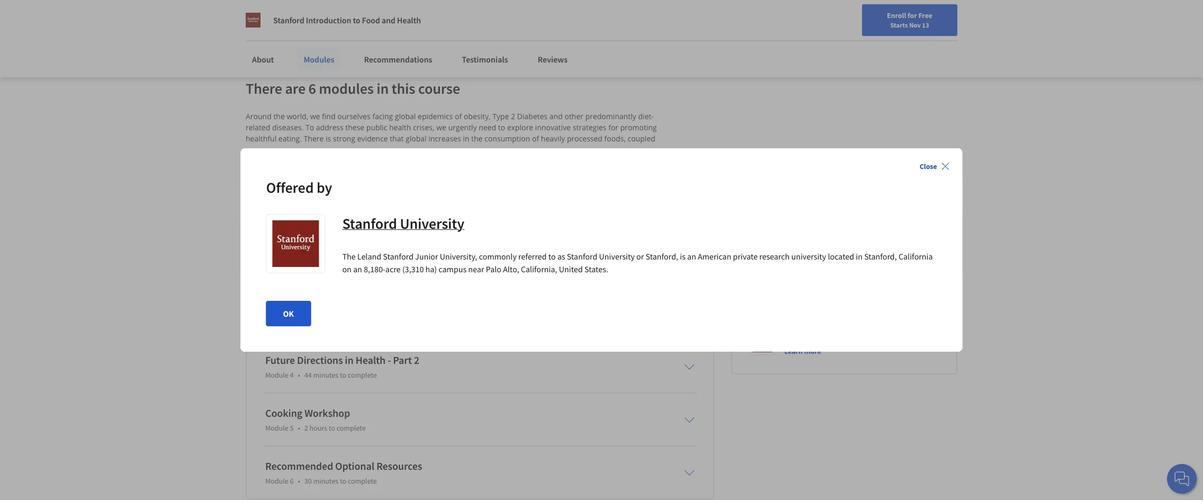 Task type: describe. For each thing, give the bounding box(es) containing it.
end
[[557, 178, 570, 188]]

find your new career link
[[904, 11, 981, 24]]

stanford for stanford introduction to food and health
[[273, 15, 304, 25]]

offered
[[266, 178, 314, 197]]

stanford university link
[[342, 214, 465, 233]]

and right media
[[350, 13, 363, 24]]

ok button
[[266, 301, 311, 326]]

threaten
[[613, 189, 643, 199]]

university,
[[440, 251, 477, 262]]

1 a from the left
[[332, 200, 336, 210]]

to left high
[[539, 144, 546, 155]]

1 vertical spatial have
[[271, 189, 288, 199]]

support
[[489, 189, 517, 199]]

reductionist
[[422, 167, 463, 177]]

shifts
[[291, 144, 309, 155]]

crises,
[[413, 122, 435, 132]]

referred
[[519, 251, 547, 262]]

1 horizontal spatial from
[[403, 167, 420, 177]]

related
[[246, 122, 270, 132]]

to
[[306, 122, 314, 132]]

world,
[[287, 111, 308, 121]]

heavily
[[541, 133, 565, 143]]

leland
[[358, 251, 382, 262]]

enroll
[[887, 11, 907, 20]]

campus
[[439, 264, 467, 274]]

consume
[[491, 178, 523, 188]]

explore
[[507, 122, 533, 132]]

in right media
[[365, 13, 372, 24]]

0 vertical spatial course,
[[299, 156, 324, 166]]

and up the distinguish
[[374, 178, 387, 188]]

simple
[[461, 200, 484, 210]]

preparation
[[363, 144, 404, 155]]

0 vertical spatial it.
[[525, 178, 531, 188]]

preventable,
[[594, 144, 637, 155]]

rationale
[[378, 200, 409, 210]]

home
[[486, 200, 506, 210]]

diabetes
[[517, 111, 548, 121]]

in up foods
[[449, 178, 455, 188]]

to left the live
[[642, 200, 649, 210]]

live
[[651, 200, 662, 210]]

testimonials
[[462, 54, 508, 65]]

healthier
[[272, 211, 303, 221]]

part
[[578, 200, 592, 210]]

learn
[[785, 346, 803, 356]]

strong
[[333, 133, 355, 143]]

which
[[457, 178, 477, 188]]

1 vertical spatial global
[[406, 133, 427, 143]]

as
[[558, 251, 565, 262]]

we up to
[[310, 111, 320, 121]]

are
[[285, 79, 306, 98]]

chat with us image
[[1174, 470, 1191, 487]]

diet-
[[639, 111, 654, 121]]

1 vertical spatial away
[[383, 167, 401, 177]]

1 vertical spatial food
[[356, 178, 372, 188]]

innovative
[[535, 122, 571, 132]]

of up "urgently" in the left of the page
[[455, 111, 462, 121]]

to down high
[[558, 156, 565, 166]]

type
[[493, 111, 509, 121]]

13
[[922, 21, 930, 29]]

0 horizontal spatial on
[[293, 13, 302, 24]]

introduction
[[306, 15, 351, 25]]

addition,
[[246, 200, 276, 210]]

1 horizontal spatial your
[[925, 12, 939, 22]]

learn more
[[785, 346, 822, 356]]

1 vertical spatial practical
[[246, 178, 275, 188]]

media
[[326, 13, 348, 24]]

the right given
[[400, 156, 412, 166]]

(3,310
[[402, 264, 424, 274]]

1 vertical spatial learners
[[623, 178, 651, 188]]

the down strong
[[350, 144, 361, 155]]

share it on social media and in your performance review
[[264, 13, 462, 24]]

2 stanford, from the left
[[865, 251, 897, 262]]

there inside around the world, we find ourselves facing global epidemics of obesity, type 2 diabetes and other predominantly diet- related diseases. to address these public health crises, we urgently need to explore innovative strategies for promoting healthful eating. there is strong evidence that global increases in the consumption of heavily processed foods, coupled with cultural shifts away from the preparation of food in the home, have contributed to high rates of preventable, chronic disease. in this course, learners will be given the information and practical skills they need to begin optimizing the way they eat. this course will shift the focus away from reductionist discussions about nutrients and move, instead, towards practical discussions about real food and the environment in which we consume it. by the end of this course, learners should have the tools they need to distinguish between foods that will support their health and those that threaten it. in addition, we will present a compelling rationale for a return to simple home cooking, an integral part of our efforts to live longer, healthier lives.
[[304, 133, 324, 143]]

0 vertical spatial away
[[311, 144, 329, 155]]

of left heavily
[[532, 133, 539, 143]]

to left food
[[353, 15, 361, 25]]

private
[[733, 251, 758, 262]]

nutrients
[[529, 167, 560, 177]]

we up healthier
[[278, 200, 288, 210]]

2 horizontal spatial an
[[688, 251, 696, 262]]

eat.
[[263, 167, 276, 177]]

will up simple at the top left
[[476, 189, 487, 199]]

2 a from the left
[[422, 200, 427, 210]]

reviews
[[538, 54, 568, 65]]

learn more button
[[785, 346, 822, 356]]

on inside the leland stanford junior university, commonly referred to as stanford university or stanford, is an american private research university located in stanford, california on an 8,180-acre (3,310 ha) campus near palo alto, california, united states.
[[342, 264, 352, 274]]

information
[[414, 156, 455, 166]]

the down increases
[[441, 144, 453, 155]]

near
[[468, 264, 484, 274]]

0 vertical spatial they
[[521, 156, 537, 166]]

2
[[511, 111, 515, 121]]

rates
[[565, 144, 583, 155]]

0 horizontal spatial that
[[390, 133, 404, 143]]

the left way
[[626, 156, 637, 166]]

we up increases
[[437, 122, 447, 132]]

1 horizontal spatial this
[[392, 79, 415, 98]]

0 vertical spatial learners
[[326, 156, 354, 166]]

acre
[[386, 264, 401, 274]]

career
[[956, 12, 976, 22]]

modules
[[319, 79, 374, 98]]

1 horizontal spatial need
[[479, 122, 496, 132]]

0 vertical spatial have
[[478, 144, 495, 155]]

in up facing
[[377, 79, 389, 98]]

2 vertical spatial for
[[410, 200, 421, 210]]

research
[[760, 251, 790, 262]]

of right "end"
[[572, 178, 579, 188]]

8,180-
[[364, 264, 386, 274]]

6
[[309, 79, 316, 98]]

close
[[920, 162, 937, 171]]

about link
[[246, 48, 280, 71]]

0 horizontal spatial your
[[374, 13, 390, 24]]

0 vertical spatial global
[[395, 111, 416, 121]]

of down processed
[[585, 144, 592, 155]]

address
[[316, 122, 344, 132]]

0 horizontal spatial in
[[276, 156, 282, 166]]

nov
[[910, 21, 921, 29]]

stanford introduction to food and health
[[273, 15, 421, 25]]

and down 'home,'
[[457, 156, 470, 166]]

other
[[565, 111, 584, 121]]

the left tools on the top left of the page
[[290, 189, 301, 199]]

predominantly
[[586, 111, 637, 121]]

0 horizontal spatial health
[[389, 122, 411, 132]]

palo
[[486, 264, 502, 274]]

california,
[[521, 264, 558, 274]]

stanford for stanford university
[[342, 214, 397, 233]]

longer,
[[246, 211, 270, 221]]

cultural
[[263, 144, 289, 155]]

ok
[[283, 308, 294, 319]]

located
[[828, 251, 855, 262]]

compelling
[[338, 200, 376, 210]]

stanford for stanford university •
[[783, 252, 809, 262]]

instead,
[[600, 167, 627, 177]]

urgently
[[448, 122, 477, 132]]

with
[[246, 144, 261, 155]]



Task type: locate. For each thing, give the bounding box(es) containing it.
stanford university image
[[246, 13, 261, 28]]

it. up the live
[[645, 189, 651, 199]]

a down between at left top
[[422, 200, 427, 210]]

around
[[246, 111, 272, 121]]

stanford right stanford university icon
[[273, 15, 304, 25]]

an
[[539, 200, 548, 210], [688, 251, 696, 262], [353, 264, 362, 274]]

from down strong
[[331, 144, 348, 155]]

foods,
[[605, 133, 626, 143]]

there
[[246, 79, 282, 98], [304, 133, 324, 143]]

university for stanford university •
[[811, 252, 842, 262]]

environment
[[402, 178, 447, 188]]

foods
[[439, 189, 458, 199]]

0 horizontal spatial practical
[[246, 178, 275, 188]]

0 horizontal spatial university
[[400, 214, 465, 233]]

maya adam, md image
[[751, 240, 775, 264]]

0 horizontal spatial have
[[271, 189, 288, 199]]

is inside the leland stanford junior university, commonly referred to as stanford university or stanford, is an american private research university located in stanford, california on an 8,180-acre (3,310 ha) campus near palo alto, california, united states.
[[680, 251, 686, 262]]

california
[[899, 251, 933, 262]]

ourselves
[[338, 111, 371, 121]]

2 vertical spatial an
[[353, 264, 362, 274]]

0 vertical spatial food
[[415, 144, 431, 155]]

2 horizontal spatial that
[[597, 189, 611, 199]]

from up environment
[[403, 167, 420, 177]]

away down given
[[383, 167, 401, 177]]

1 vertical spatial course,
[[596, 178, 621, 188]]

that down which at the top
[[460, 189, 474, 199]]

learners down towards
[[623, 178, 651, 188]]

this down recommendations link
[[392, 79, 415, 98]]

on right it
[[293, 13, 302, 24]]

we
[[310, 111, 320, 121], [437, 122, 447, 132], [479, 178, 489, 188], [278, 200, 288, 210]]

global down crises,
[[406, 133, 427, 143]]

will
[[356, 156, 368, 166], [319, 167, 330, 177], [476, 189, 487, 199], [290, 200, 301, 210]]

1 horizontal spatial course
[[418, 79, 460, 98]]

1 vertical spatial an
[[688, 251, 696, 262]]

0 vertical spatial health
[[389, 122, 411, 132]]

1 vertical spatial in
[[653, 189, 660, 199]]

distinguish
[[367, 189, 405, 199]]

1 horizontal spatial on
[[342, 264, 352, 274]]

the up 'home,'
[[471, 133, 483, 143]]

on
[[293, 13, 302, 24], [342, 264, 352, 274]]

university up •
[[811, 252, 842, 262]]

it
[[286, 13, 291, 24]]

stanford inside the stanford university •
[[783, 252, 809, 262]]

1 horizontal spatial learners
[[623, 178, 651, 188]]

0 vertical spatial from
[[331, 144, 348, 155]]

we right which at the top
[[479, 178, 489, 188]]

an left integral
[[539, 200, 548, 210]]

1 horizontal spatial course,
[[596, 178, 621, 188]]

offered by dialog
[[241, 148, 963, 352]]

your right find
[[925, 12, 939, 22]]

stanford,
[[646, 251, 679, 262], [865, 251, 897, 262]]

to down foods
[[452, 200, 459, 210]]

health down the by
[[537, 189, 559, 199]]

review
[[439, 13, 462, 24]]

1 horizontal spatial about
[[506, 167, 527, 177]]

for up nov
[[908, 11, 917, 20]]

about down the shift
[[318, 178, 339, 188]]

is down address
[[326, 133, 331, 143]]

and down "end"
[[561, 189, 574, 199]]

will left the shift
[[319, 167, 330, 177]]

for inside "enroll for free starts nov 13"
[[908, 11, 917, 20]]

modules
[[304, 54, 334, 65]]

university
[[400, 214, 465, 233], [599, 251, 635, 262], [811, 252, 842, 262]]

1 horizontal spatial university
[[599, 251, 635, 262]]

1 vertical spatial this
[[284, 156, 297, 166]]

american
[[698, 251, 732, 262]]

2 horizontal spatial for
[[908, 11, 917, 20]]

more
[[805, 346, 822, 356]]

the leland stanford junior university, commonly referred to as stanford university or stanford, is an american private research university located in stanford, california on an 8,180-acre (3,310 ha) campus near palo alto, california, united states.
[[342, 251, 933, 274]]

0 horizontal spatial about
[[318, 178, 339, 188]]

healthful
[[246, 133, 277, 143]]

and up innovative
[[550, 111, 563, 121]]

away right shifts
[[311, 144, 329, 155]]

by
[[533, 178, 542, 188]]

in right 'located'
[[856, 251, 863, 262]]

•
[[817, 263, 820, 274]]

university inside the stanford university •
[[811, 252, 842, 262]]

of right preparation
[[406, 144, 413, 155]]

from
[[331, 144, 348, 155], [403, 167, 420, 177]]

of
[[455, 111, 462, 121], [532, 133, 539, 143], [406, 144, 413, 155], [585, 144, 592, 155], [572, 178, 579, 188], [594, 200, 601, 210]]

about down the 'skills'
[[506, 167, 527, 177]]

food up information
[[415, 144, 431, 155]]

0 horizontal spatial discussions
[[277, 178, 317, 188]]

stanford university •
[[783, 252, 842, 274]]

1 horizontal spatial food
[[415, 144, 431, 155]]

have right 'home,'
[[478, 144, 495, 155]]

1 vertical spatial course
[[294, 167, 317, 177]]

states.
[[585, 264, 609, 274]]

1 vertical spatial discussions
[[277, 178, 317, 188]]

0 horizontal spatial it.
[[525, 178, 531, 188]]

is left "american"
[[680, 251, 686, 262]]

stanford up acre
[[383, 251, 414, 262]]

and right food
[[382, 15, 396, 25]]

move,
[[577, 167, 598, 177]]

this up this
[[284, 156, 297, 166]]

is
[[326, 133, 331, 143], [680, 251, 686, 262]]

0 horizontal spatial need
[[339, 189, 356, 199]]

there down to
[[304, 133, 324, 143]]

this down move,
[[581, 178, 594, 188]]

1 horizontal spatial away
[[383, 167, 401, 177]]

0 vertical spatial course
[[418, 79, 460, 98]]

find
[[910, 12, 923, 22]]

to down type
[[498, 122, 505, 132]]

1 vertical spatial from
[[403, 167, 420, 177]]

find your new career
[[910, 12, 976, 22]]

course inside around the world, we find ourselves facing global epidemics of obesity, type 2 diabetes and other predominantly diet- related diseases. to address these public health crises, we urgently need to explore innovative strategies for promoting healthful eating. there is strong evidence that global increases in the consumption of heavily processed foods, coupled with cultural shifts away from the preparation of food in the home, have contributed to high rates of preventable, chronic disease. in this course, learners will be given the information and practical skills they need to begin optimizing the way they eat. this course will shift the focus away from reductionist discussions about nutrients and move, instead, towards practical discussions about real food and the environment in which we consume it. by the end of this course, learners should have the tools they need to distinguish between foods that will support their health and those that threaten it. in addition, we will present a compelling rationale for a return to simple home cooking, an integral part of our efforts to live longer, healthier lives.
[[294, 167, 317, 177]]

university
[[792, 251, 827, 262]]

course, down shifts
[[299, 156, 324, 166]]

1 horizontal spatial there
[[304, 133, 324, 143]]

0 vertical spatial is
[[326, 133, 331, 143]]

1 horizontal spatial they
[[322, 189, 337, 199]]

the right the by
[[544, 178, 555, 188]]

0 horizontal spatial there
[[246, 79, 282, 98]]

global up crises,
[[395, 111, 416, 121]]

these
[[346, 122, 365, 132]]

0 horizontal spatial for
[[410, 200, 421, 210]]

stanford up united
[[567, 251, 598, 262]]

0 vertical spatial there
[[246, 79, 282, 98]]

they down disease.
[[246, 167, 261, 177]]

0 horizontal spatial course
[[294, 167, 317, 177]]

1 stanford, from the left
[[646, 251, 679, 262]]

0 horizontal spatial this
[[284, 156, 297, 166]]

real
[[341, 178, 354, 188]]

united
[[559, 264, 583, 274]]

contributed
[[497, 144, 537, 155]]

share
[[264, 13, 284, 24]]

to inside the leland stanford junior university, commonly referred to as stanford university or stanford, is an american private research university located in stanford, california on an 8,180-acre (3,310 ha) campus near palo alto, california, united states.
[[549, 251, 556, 262]]

health down facing
[[389, 122, 411, 132]]

0 vertical spatial for
[[908, 11, 917, 20]]

for
[[908, 11, 917, 20], [609, 122, 619, 132], [410, 200, 421, 210]]

focus
[[362, 167, 381, 177]]

course up epidemics
[[418, 79, 460, 98]]

to up compelling
[[358, 189, 365, 199]]

coursera career certificate image
[[758, 0, 934, 56]]

0 vertical spatial in
[[276, 156, 282, 166]]

in up 'home,'
[[463, 133, 470, 143]]

learners up the shift
[[326, 156, 354, 166]]

facing
[[373, 111, 393, 121]]

stanford down compelling
[[342, 214, 397, 233]]

1 horizontal spatial a
[[422, 200, 427, 210]]

public
[[367, 122, 387, 132]]

by
[[317, 178, 332, 197]]

food
[[362, 15, 380, 25]]

evidence
[[357, 133, 388, 143]]

0 vertical spatial need
[[479, 122, 496, 132]]

practical down 'home,'
[[472, 156, 501, 166]]

processed
[[567, 133, 603, 143]]

will up healthier
[[290, 200, 301, 210]]

1 horizontal spatial in
[[653, 189, 660, 199]]

a right present
[[332, 200, 336, 210]]

1 horizontal spatial stanford,
[[865, 251, 897, 262]]

0 vertical spatial an
[[539, 200, 548, 210]]

0 horizontal spatial an
[[353, 264, 362, 274]]

they down contributed
[[521, 156, 537, 166]]

2 horizontal spatial this
[[581, 178, 594, 188]]

or
[[637, 251, 644, 262]]

stanford, right or
[[646, 251, 679, 262]]

this
[[392, 79, 415, 98], [284, 156, 297, 166], [581, 178, 594, 188]]

university for stanford university
[[400, 214, 465, 233]]

in down cultural on the left top
[[276, 156, 282, 166]]

stanford
[[273, 15, 304, 25], [342, 214, 397, 233], [383, 251, 414, 262], [567, 251, 598, 262], [783, 252, 809, 262]]

course, down instead,
[[596, 178, 621, 188]]

begin
[[567, 156, 586, 166]]

offered by
[[266, 178, 332, 197]]

in inside the leland stanford junior university, commonly referred to as stanford university or stanford, is an american private research university located in stanford, california on an 8,180-acre (3,310 ha) campus near palo alto, california, united states.
[[856, 251, 863, 262]]

and up "end"
[[562, 167, 575, 177]]

need
[[479, 122, 496, 132], [538, 156, 556, 166], [339, 189, 356, 199]]

an left "american"
[[688, 251, 696, 262]]

on down the
[[342, 264, 352, 274]]

obesity,
[[464, 111, 491, 121]]

performance
[[391, 13, 437, 24]]

course
[[418, 79, 460, 98], [294, 167, 317, 177]]

there up around on the top left
[[246, 79, 282, 98]]

1 vertical spatial for
[[609, 122, 619, 132]]

of left "our"
[[594, 200, 601, 210]]

1 vertical spatial about
[[318, 178, 339, 188]]

0 horizontal spatial learners
[[326, 156, 354, 166]]

chronic
[[639, 144, 664, 155]]

0 horizontal spatial is
[[326, 133, 331, 143]]

2 vertical spatial need
[[339, 189, 356, 199]]

about
[[252, 54, 274, 65]]

1 horizontal spatial is
[[680, 251, 686, 262]]

1 horizontal spatial have
[[478, 144, 495, 155]]

to left as
[[549, 251, 556, 262]]

0 horizontal spatial they
[[246, 167, 261, 177]]

2 vertical spatial this
[[581, 178, 594, 188]]

0 vertical spatial about
[[506, 167, 527, 177]]

None search field
[[151, 7, 405, 28]]

recommendations
[[364, 54, 432, 65]]

present
[[303, 200, 330, 210]]

0 vertical spatial practical
[[472, 156, 501, 166]]

1 vertical spatial is
[[680, 251, 686, 262]]

find
[[322, 111, 336, 121]]

2 vertical spatial they
[[322, 189, 337, 199]]

university left or
[[599, 251, 635, 262]]

need up the nutrients at the top left of the page
[[538, 156, 556, 166]]

0 vertical spatial discussions
[[465, 167, 504, 177]]

0 horizontal spatial food
[[356, 178, 372, 188]]

1 vertical spatial on
[[342, 264, 352, 274]]

the up real
[[349, 167, 361, 177]]

home,
[[454, 144, 476, 155]]

0 vertical spatial this
[[392, 79, 415, 98]]

1 horizontal spatial an
[[539, 200, 548, 210]]

skills
[[503, 156, 520, 166]]

0 vertical spatial on
[[293, 13, 302, 24]]

will left be
[[356, 156, 368, 166]]

discussions
[[465, 167, 504, 177], [277, 178, 317, 188]]

is inside around the world, we find ourselves facing global epidemics of obesity, type 2 diabetes and other predominantly diet- related diseases. to address these public health crises, we urgently need to explore innovative strategies for promoting healthful eating. there is strong evidence that global increases in the consumption of heavily processed foods, coupled with cultural shifts away from the preparation of food in the home, have contributed to high rates of preventable, chronic disease. in this course, learners will be given the information and practical skills they need to begin optimizing the way they eat. this course will shift the focus away from reductionist discussions about nutrients and move, instead, towards practical discussions about real food and the environment in which we consume it. by the end of this course, learners should have the tools they need to distinguish between foods that will support their health and those that threaten it. in addition, we will present a compelling rationale for a return to simple home cooking, an integral part of our efforts to live longer, healthier lives.
[[326, 133, 331, 143]]

food
[[415, 144, 431, 155], [356, 178, 372, 188]]

should
[[246, 189, 269, 199]]

need down real
[[339, 189, 356, 199]]

the
[[274, 111, 285, 121], [471, 133, 483, 143], [350, 144, 361, 155], [441, 144, 453, 155], [400, 156, 412, 166], [626, 156, 637, 166], [349, 167, 361, 177], [389, 178, 400, 188], [544, 178, 555, 188], [290, 189, 301, 199]]

integral
[[549, 200, 576, 210]]

practical up should
[[246, 178, 275, 188]]

1 horizontal spatial for
[[609, 122, 619, 132]]

0 horizontal spatial course,
[[299, 156, 324, 166]]

the up the diseases.
[[274, 111, 285, 121]]

1 vertical spatial health
[[537, 189, 559, 199]]

1 horizontal spatial practical
[[472, 156, 501, 166]]

2 horizontal spatial university
[[811, 252, 842, 262]]

for down between at left top
[[410, 200, 421, 210]]

consumption
[[485, 133, 530, 143]]

in up information
[[433, 144, 439, 155]]

testimonials link
[[456, 48, 515, 71]]

2 horizontal spatial need
[[538, 156, 556, 166]]

1 horizontal spatial discussions
[[465, 167, 504, 177]]

an inside around the world, we find ourselves facing global epidemics of obesity, type 2 diabetes and other predominantly diet- related diseases. to address these public health crises, we urgently need to explore innovative strategies for promoting healthful eating. there is strong evidence that global increases in the consumption of heavily processed foods, coupled with cultural shifts away from the preparation of food in the home, have contributed to high rates of preventable, chronic disease. in this course, learners will be given the information and practical skills they need to begin optimizing the way they eat. this course will shift the focus away from reductionist discussions about nutrients and move, instead, towards practical discussions about real food and the environment in which we consume it. by the end of this course, learners should have the tools they need to distinguish between foods that will support their health and those that threaten it. in addition, we will present a compelling rationale for a return to simple home cooking, an integral part of our efforts to live longer, healthier lives.
[[539, 200, 548, 210]]

for up foods,
[[609, 122, 619, 132]]

high
[[548, 144, 563, 155]]

2 horizontal spatial they
[[521, 156, 537, 166]]

free
[[919, 11, 933, 20]]

food down focus
[[356, 178, 372, 188]]

1 vertical spatial they
[[246, 167, 261, 177]]

those
[[576, 189, 595, 199]]

away
[[311, 144, 329, 155], [383, 167, 401, 177]]

1 vertical spatial need
[[538, 156, 556, 166]]

1 horizontal spatial that
[[460, 189, 474, 199]]

that up "our"
[[597, 189, 611, 199]]

reviews link
[[532, 48, 574, 71]]

1 horizontal spatial it.
[[645, 189, 651, 199]]

0 horizontal spatial a
[[332, 200, 336, 210]]

0 horizontal spatial stanford,
[[646, 251, 679, 262]]

health
[[397, 15, 421, 25]]

course up offered by
[[294, 167, 317, 177]]

your left health
[[374, 13, 390, 24]]

way
[[639, 156, 653, 166]]

discussions down this
[[277, 178, 317, 188]]

0 horizontal spatial away
[[311, 144, 329, 155]]

the up the distinguish
[[389, 178, 400, 188]]

need down obesity,
[[479, 122, 496, 132]]

university inside the leland stanford junior university, commonly referred to as stanford university or stanford, is an american private research university located in stanford, california on an 8,180-acre (3,310 ha) campus near palo alto, california, united states.
[[599, 251, 635, 262]]



Task type: vqa. For each thing, say whether or not it's contained in the screenshot.
crises,
yes



